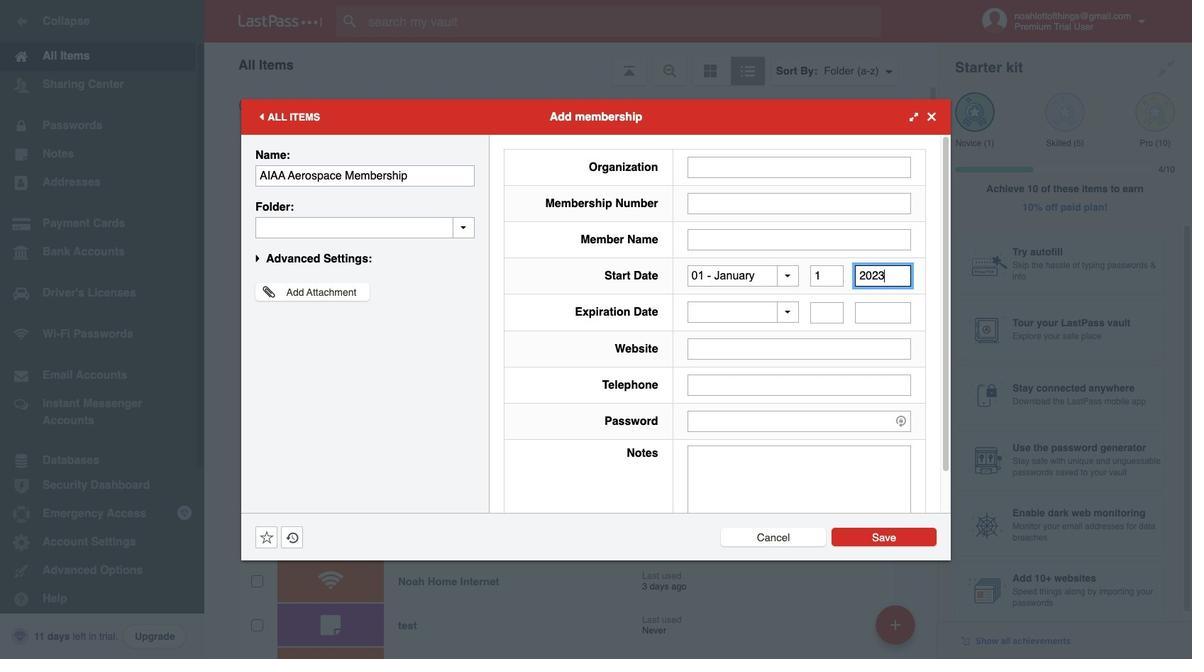 Task type: vqa. For each thing, say whether or not it's contained in the screenshot.
New Item element
no



Task type: describe. For each thing, give the bounding box(es) containing it.
search my vault text field
[[336, 6, 904, 37]]

lastpass image
[[239, 15, 322, 28]]



Task type: locate. For each thing, give the bounding box(es) containing it.
None text field
[[688, 157, 911, 178], [256, 165, 475, 186], [256, 217, 475, 238], [811, 302, 844, 323], [855, 302, 911, 323], [688, 338, 911, 360], [688, 374, 911, 396], [688, 157, 911, 178], [256, 165, 475, 186], [256, 217, 475, 238], [811, 302, 844, 323], [855, 302, 911, 323], [688, 338, 911, 360], [688, 374, 911, 396]]

new item image
[[891, 620, 901, 630]]

main navigation navigation
[[0, 0, 204, 659]]

Search search field
[[336, 6, 904, 37]]

vault options navigation
[[204, 43, 938, 85]]

new item navigation
[[871, 601, 924, 659]]

None text field
[[688, 193, 911, 214], [688, 229, 911, 250], [811, 265, 844, 287], [855, 265, 911, 287], [688, 445, 911, 533], [688, 193, 911, 214], [688, 229, 911, 250], [811, 265, 844, 287], [855, 265, 911, 287], [688, 445, 911, 533]]

dialog
[[241, 99, 951, 560]]

None password field
[[688, 411, 911, 432]]



